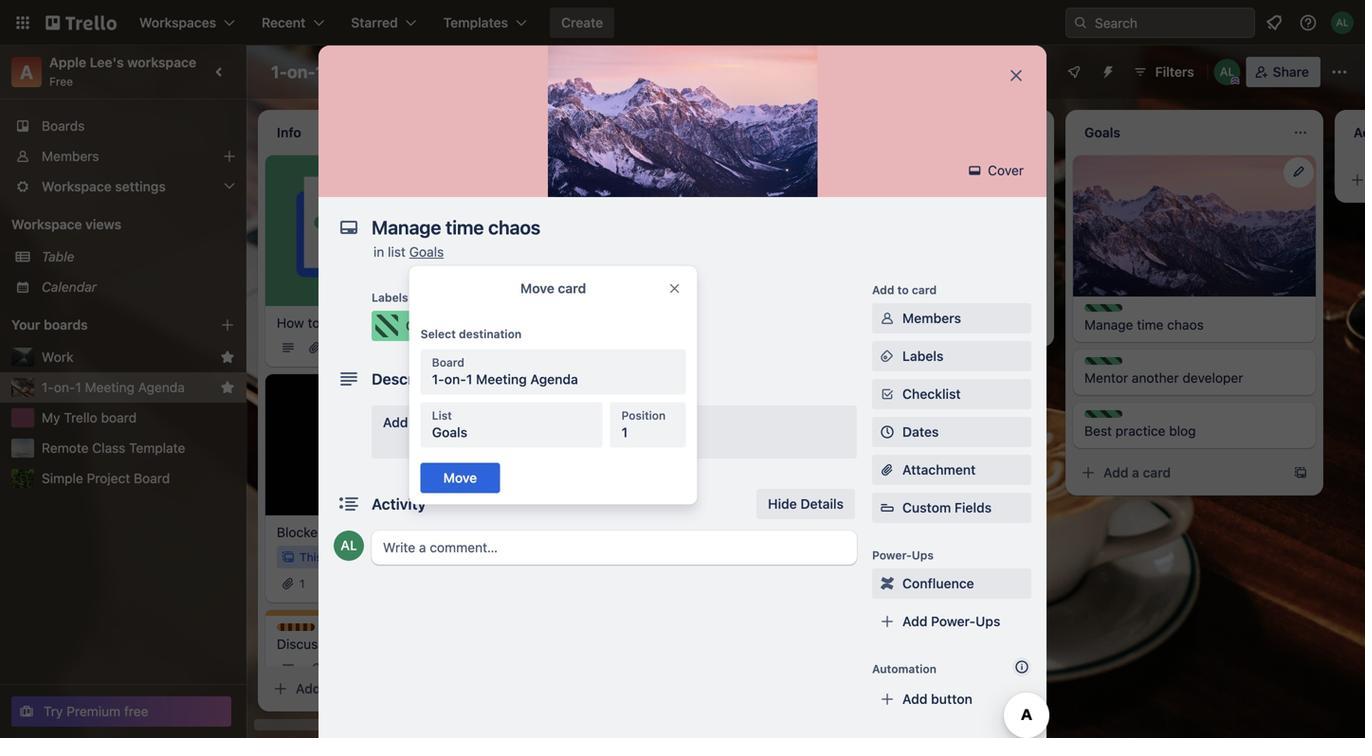Task type: vqa. For each thing, say whether or not it's contained in the screenshot.
Filter Cards in Button
no



Task type: locate. For each thing, give the bounding box(es) containing it.
for
[[678, 248, 695, 264]]

1 vertical spatial can
[[608, 320, 630, 336]]

add
[[873, 284, 895, 297], [835, 316, 860, 332], [565, 381, 590, 396], [383, 415, 408, 431], [1104, 465, 1129, 481], [903, 614, 928, 630], [296, 682, 321, 697], [903, 692, 928, 708]]

0 horizontal spatial board
[[134, 471, 170, 487]]

position 1
[[622, 409, 666, 441]]

0 horizontal spatial meeting
[[85, 380, 135, 396]]

apple lee (applelee29) image right open information menu icon at the right
[[1332, 11, 1354, 34]]

the down can
[[816, 275, 836, 290]]

discuss discuss - suggested topic (#3)
[[277, 625, 468, 653]]

1 vertical spatial -
[[328, 637, 335, 653]]

goals down the list
[[432, 425, 468, 441]]

i
[[546, 320, 550, 336]]

template
[[129, 441, 185, 456]]

meeting inside button
[[85, 380, 135, 396]]

Board name text field
[[262, 57, 470, 87]]

discuss down this
[[296, 625, 339, 638]]

add a card down some
[[565, 381, 633, 396]]

0 horizontal spatial board
[[101, 410, 137, 426]]

views
[[85, 217, 121, 232]]

1 vertical spatial sm image
[[878, 385, 897, 404]]

board up remote class template
[[101, 410, 137, 426]]

description…
[[512, 415, 594, 431]]

meeting inside text box
[[328, 62, 394, 82]]

1 vertical spatial goals
[[432, 425, 468, 441]]

1 horizontal spatial meeting
[[328, 62, 394, 82]]

sm image for checklist link
[[878, 385, 897, 404]]

a down practice
[[1133, 465, 1140, 481]]

the
[[699, 248, 718, 264], [816, 275, 836, 290]]

hide details link
[[757, 489, 856, 520]]

0 notifications image
[[1263, 11, 1286, 34]]

labels up how to use this board link
[[372, 291, 408, 304]]

blocker inside the blocker the team is stuck on x, how can we move forward?
[[565, 164, 607, 177]]

new
[[816, 176, 843, 192]]

your boards with 5 items element
[[11, 314, 192, 337]]

0 horizontal spatial sm image
[[878, 385, 897, 404]]

members link down the boards
[[0, 141, 247, 172]]

search image
[[1074, 15, 1089, 30]]

0 horizontal spatial agenda
[[138, 380, 185, 396]]

topic
[[408, 637, 438, 653]]

on right feedback
[[1002, 256, 1017, 271]]

starred icon image
[[220, 350, 235, 365], [220, 380, 235, 396]]

add a card for add a card button underneath 'suggested'
[[296, 682, 363, 697]]

0 horizontal spatial on-
[[54, 380, 75, 396]]

changes.
[[665, 339, 721, 355]]

meeting
[[328, 62, 394, 82], [476, 372, 527, 387], [85, 380, 135, 396]]

1 horizontal spatial apple lee (applelee29) image
[[1332, 11, 1354, 34]]

destination
[[459, 328, 522, 341]]

a down some
[[594, 381, 601, 396]]

to left use
[[308, 315, 320, 331]]

color: orange, title: "discuss" element
[[277, 624, 339, 638]]

simple project board link
[[42, 470, 235, 488]]

add down automation
[[903, 692, 928, 708]]

on- inside board 1-on-1 meeting agenda
[[445, 372, 466, 387]]

0 vertical spatial members
[[42, 148, 99, 164]]

1 horizontal spatial 1-
[[271, 62, 287, 82]]

0 horizontal spatial power-
[[873, 549, 912, 562]]

card down practice
[[1143, 465, 1171, 481]]

automation image
[[1093, 57, 1120, 83]]

1 horizontal spatial power-
[[932, 614, 976, 630]]

1 vertical spatial blocker
[[277, 525, 323, 541]]

power- up confluence
[[873, 549, 912, 562]]

on left x,
[[658, 176, 673, 192]]

goals
[[642, 248, 674, 264]]

add button
[[903, 692, 973, 708]]

goal up the description
[[406, 318, 434, 334]]

goal for goal best practice blog
[[1104, 412, 1129, 425]]

1 vertical spatial ups
[[976, 614, 1001, 630]]

0 vertical spatial -
[[326, 525, 333, 541]]

developer
[[1183, 370, 1244, 386]]

sm image
[[878, 309, 897, 328], [878, 347, 897, 366], [878, 575, 897, 594]]

add a card down practice
[[1104, 465, 1171, 481]]

apple lee (applelee29) image
[[1332, 11, 1354, 34], [334, 531, 364, 562]]

apple lee (applelee29) image right this
[[334, 531, 364, 562]]

add a card down 'suggested'
[[296, 682, 363, 697]]

my trello board
[[42, 410, 137, 426]]

0 horizontal spatial to
[[308, 315, 320, 331]]

position
[[622, 409, 666, 423]]

1 vertical spatial board
[[101, 410, 137, 426]]

0 horizontal spatial labels
[[372, 291, 408, 304]]

2 horizontal spatial 1-
[[432, 372, 445, 387]]

program
[[896, 176, 948, 192]]

0 horizontal spatial members link
[[0, 141, 247, 172]]

i've
[[546, 248, 568, 264]]

ups up add button button
[[976, 614, 1001, 630]]

1 vertical spatial starred icon image
[[220, 380, 235, 396]]

simple project board
[[42, 471, 170, 487]]

filters button
[[1128, 57, 1201, 87]]

list goals
[[432, 409, 468, 441]]

project
[[87, 471, 130, 487]]

how to use this board link
[[277, 314, 489, 333]]

0 vertical spatial power-
[[873, 549, 912, 562]]

2 horizontal spatial board
[[575, 64, 612, 80]]

please
[[869, 256, 909, 271]]

how
[[693, 176, 718, 192]]

add inside button
[[903, 692, 928, 708]]

1 vertical spatial the
[[816, 275, 836, 290]]

color: green, title: "goal" element down mentor
[[1085, 411, 1129, 425]]

ups
[[912, 549, 934, 562], [976, 614, 1001, 630]]

template.
[[374, 551, 425, 564]]

1 horizontal spatial the
[[816, 275, 836, 290]]

0 vertical spatial starred icon image
[[220, 350, 235, 365]]

apple lee (applelee29) image
[[1215, 59, 1241, 85]]

0 horizontal spatial can
[[608, 320, 630, 336]]

1 vertical spatial 1-on-1 meeting agenda
[[42, 380, 185, 396]]

add up description…
[[565, 381, 590, 396]]

filters
[[1156, 64, 1195, 80]]

3 sm image from the top
[[878, 575, 897, 594]]

table link
[[42, 248, 235, 267]]

hide
[[768, 497, 797, 512]]

starred icon image for 1-on-1 meeting agenda
[[220, 380, 235, 396]]

goal
[[1104, 305, 1129, 319], [406, 318, 434, 334], [1104, 359, 1129, 372], [1104, 412, 1129, 425]]

2 vertical spatial sm image
[[878, 575, 897, 594]]

1 inside position 1
[[622, 425, 628, 441]]

try
[[44, 704, 63, 720]]

1 horizontal spatial on
[[1002, 256, 1017, 271]]

1 horizontal spatial members link
[[873, 304, 1032, 334]]

0 horizontal spatial 1-on-1 meeting agenda
[[42, 380, 185, 396]]

0 horizontal spatial on
[[658, 176, 673, 192]]

1
[[316, 62, 324, 82], [466, 372, 473, 387], [75, 380, 81, 396], [622, 425, 628, 441], [300, 578, 305, 591]]

board left customize views image
[[575, 64, 612, 80]]

board 1-on-1 meeting agenda
[[432, 356, 578, 387]]

None text field
[[362, 211, 988, 245]]

0 vertical spatial is
[[608, 176, 617, 192]]

color: green, title: "goal" element down manage on the right top
[[1085, 358, 1129, 372]]

card right this
[[326, 551, 349, 564]]

sm image inside labels link
[[878, 347, 897, 366]]

0 vertical spatial blocker
[[565, 164, 607, 177]]

back to home image
[[46, 8, 117, 38]]

- left timely
[[326, 525, 333, 541]]

goal inside goal best practice blog
[[1104, 412, 1129, 425]]

0 horizontal spatial ups
[[912, 549, 934, 562]]

add power-ups
[[903, 614, 1001, 630]]

0 vertical spatial can
[[722, 176, 744, 192]]

notifications
[[495, 291, 567, 304]]

to for card
[[898, 284, 909, 297]]

0 vertical spatial the
[[699, 248, 718, 264]]

board
[[575, 64, 612, 80], [432, 356, 465, 369], [134, 471, 170, 487]]

1- inside button
[[42, 380, 54, 396]]

2 horizontal spatial on-
[[445, 372, 466, 387]]

1-on-1 meeting agenda inside text box
[[271, 62, 461, 82]]

board right this
[[375, 315, 411, 331]]

try premium free button
[[11, 697, 231, 728]]

card down the "give"
[[912, 284, 937, 297]]

Search field
[[1089, 9, 1255, 37]]

add left more
[[383, 415, 408, 431]]

apple lee's workspace link
[[49, 55, 197, 70]]

new training program
[[816, 176, 948, 192]]

labels up 'checklist'
[[903, 349, 944, 364]]

meeting inside board 1-on-1 meeting agenda
[[476, 372, 527, 387]]

the right for
[[699, 248, 718, 264]]

sm image for members
[[878, 309, 897, 328]]

color: green, title: "goal" element right this
[[372, 311, 446, 341]]

add down please
[[873, 284, 895, 297]]

color: green, title: "goal" element up new
[[816, 163, 854, 171]]

blocker up this
[[277, 525, 323, 541]]

sm image
[[966, 161, 985, 180], [878, 385, 897, 404]]

can
[[816, 256, 840, 271]]

color: green, title: "goal" element
[[816, 163, 854, 171], [1085, 305, 1129, 319], [372, 311, 446, 341], [1085, 358, 1129, 372], [1085, 411, 1129, 425]]

add a card button down 'suggested'
[[266, 674, 478, 705]]

on
[[658, 176, 673, 192], [1002, 256, 1017, 271]]

discuss
[[296, 625, 339, 638], [277, 637, 325, 653]]

show menu image
[[1331, 63, 1350, 82]]

1 vertical spatial sm image
[[878, 347, 897, 366]]

tooling
[[620, 339, 662, 355]]

1 vertical spatial board
[[432, 356, 465, 369]]

1 sm image from the top
[[878, 309, 897, 328]]

1 vertical spatial members
[[903, 311, 962, 326]]

best practice blog link
[[1085, 422, 1305, 441]]

- left 'suggested'
[[328, 637, 335, 653]]

0 vertical spatial on
[[658, 176, 673, 192]]

goal left time
[[1104, 305, 1129, 319]]

members down add to card
[[903, 311, 962, 326]]

to down please
[[898, 284, 909, 297]]

a left more
[[412, 415, 419, 431]]

0 vertical spatial goals
[[409, 244, 444, 260]]

1 horizontal spatial agenda
[[398, 62, 461, 82]]

board link
[[542, 57, 623, 87]]

we
[[748, 176, 765, 192], [587, 320, 604, 336], [749, 320, 766, 336]]

create from template… image
[[1294, 466, 1309, 481]]

board down template
[[134, 471, 170, 487]]

2 starred icon image from the top
[[220, 380, 235, 396]]

is up forward? on the top
[[608, 176, 617, 192]]

add a card down report?
[[835, 316, 902, 332]]

goals right list
[[409, 244, 444, 260]]

1 vertical spatial apple lee (applelee29) image
[[334, 531, 364, 562]]

1 horizontal spatial sm image
[[966, 161, 985, 180]]

0 vertical spatial apple lee (applelee29) image
[[1332, 11, 1354, 34]]

add a more detailed description… link
[[372, 406, 857, 459]]

0 horizontal spatial blocker
[[277, 525, 323, 541]]

members down the boards
[[42, 148, 99, 164]]

1 horizontal spatial ups
[[976, 614, 1001, 630]]

on inside can you please give feedback on the report?
[[1002, 256, 1017, 271]]

boards
[[44, 317, 88, 333]]

1 vertical spatial labels
[[903, 349, 944, 364]]

move
[[521, 281, 555, 296]]

can you please give feedback on the report?
[[816, 256, 1017, 290]]

1 horizontal spatial blocker
[[565, 164, 607, 177]]

0 vertical spatial 1-on-1 meeting agenda
[[271, 62, 461, 82]]

0 vertical spatial board
[[575, 64, 612, 80]]

customize views image
[[633, 63, 652, 82]]

can right how
[[722, 176, 744, 192]]

on inside the blocker the team is stuck on x, how can we move forward?
[[658, 176, 673, 192]]

1 vertical spatial to
[[308, 315, 320, 331]]

ups up confluence
[[912, 549, 934, 562]]

goal down mentor
[[1104, 412, 1129, 425]]

1 horizontal spatial is
[[608, 176, 617, 192]]

is
[[608, 176, 617, 192], [353, 551, 361, 564]]

a link
[[11, 57, 42, 87]]

1 horizontal spatial to
[[898, 284, 909, 297]]

in list goals
[[374, 244, 444, 260]]

sm image inside cover link
[[966, 161, 985, 180]]

custom fields
[[903, 500, 992, 516]]

board for board
[[575, 64, 612, 80]]

i've drafted my goals for the next few months. any feedback? link
[[546, 247, 766, 285]]

power- down confluence
[[932, 614, 976, 630]]

is down timely
[[353, 551, 361, 564]]

(#3)
[[442, 637, 468, 653]]

0 vertical spatial to
[[898, 284, 909, 297]]

1 horizontal spatial on-
[[287, 62, 316, 82]]

goal best practice blog
[[1085, 412, 1197, 439]]

blog
[[1170, 424, 1197, 439]]

1 horizontal spatial can
[[722, 176, 744, 192]]

blocker up move
[[565, 164, 607, 177]]

sm image inside checklist link
[[878, 385, 897, 404]]

0 vertical spatial board
[[375, 315, 411, 331]]

can up some
[[608, 320, 630, 336]]

1 starred icon image from the top
[[220, 350, 235, 365]]

in
[[374, 244, 384, 260]]

0 horizontal spatial 1-
[[42, 380, 54, 396]]

add a card button down blog
[[1074, 458, 1286, 489]]

0 horizontal spatial the
[[699, 248, 718, 264]]

0 vertical spatial labels
[[372, 291, 408, 304]]

workspace
[[11, 217, 82, 232]]

2 horizontal spatial agenda
[[531, 372, 578, 387]]

2 sm image from the top
[[878, 347, 897, 366]]

members link up labels link
[[873, 304, 1032, 334]]

a down report?
[[863, 316, 871, 332]]

goal inside goal manage time chaos
[[1104, 305, 1129, 319]]

we inside the blocker the team is stuck on x, how can we move forward?
[[748, 176, 765, 192]]

1-on-1 meeting agenda inside button
[[42, 380, 185, 396]]

0 horizontal spatial is
[[353, 551, 361, 564]]

1 vertical spatial is
[[353, 551, 361, 564]]

starred icon image for work
[[220, 350, 235, 365]]

1 horizontal spatial 1-on-1 meeting agenda
[[271, 62, 461, 82]]

can inside the blocker the team is stuck on x, how can we move forward?
[[722, 176, 744, 192]]

add a card
[[835, 316, 902, 332], [565, 381, 633, 396], [1104, 465, 1171, 481], [296, 682, 363, 697]]

checklist link
[[873, 379, 1032, 410]]

we right how
[[748, 176, 765, 192]]

0 vertical spatial sm image
[[966, 161, 985, 180]]

1 vertical spatial power-
[[932, 614, 976, 630]]

2 vertical spatial board
[[134, 471, 170, 487]]

1 horizontal spatial board
[[432, 356, 465, 369]]

automation
[[873, 663, 937, 676]]

board inside board 1-on-1 meeting agenda
[[432, 356, 465, 369]]

workspace views
[[11, 217, 121, 232]]

1- inside text box
[[271, 62, 287, 82]]

lee's
[[90, 55, 124, 70]]

goal inside goal mentor another developer
[[1104, 359, 1129, 372]]

color: green, title: "goal" element left time
[[1085, 305, 1129, 319]]

None submit
[[421, 463, 500, 494]]

the
[[546, 176, 570, 192]]

1 vertical spatial on
[[1002, 256, 1017, 271]]

blocker for the
[[565, 164, 607, 177]]

1 horizontal spatial members
[[903, 311, 962, 326]]

0 vertical spatial sm image
[[878, 309, 897, 328]]

1 inside board 1-on-1 meeting agenda
[[466, 372, 473, 387]]

members link
[[0, 141, 247, 172], [873, 304, 1032, 334]]

board down select
[[432, 356, 465, 369]]

goal down manage on the right top
[[1104, 359, 1129, 372]]

2 horizontal spatial meeting
[[476, 372, 527, 387]]

apple lee's workspace free
[[49, 55, 197, 88]]

blocker the team is stuck on x, how can we move forward?
[[546, 164, 765, 211]]

training
[[847, 176, 893, 192]]

1- inside board 1-on-1 meeting agenda
[[432, 372, 445, 387]]



Task type: describe. For each thing, give the bounding box(es) containing it.
- inside discuss discuss - suggested topic (#3)
[[328, 637, 335, 653]]

0 horizontal spatial members
[[42, 148, 99, 164]]

next
[[722, 248, 748, 264]]

0 vertical spatial members link
[[0, 141, 247, 172]]

can you please give feedback on the report? link
[[816, 254, 1036, 292]]

my
[[620, 248, 638, 264]]

i think we can improve velocity if we make some tooling changes.
[[546, 320, 766, 355]]

1 inside button
[[75, 380, 81, 396]]

your
[[11, 317, 40, 333]]

calendar link
[[42, 278, 235, 297]]

free
[[124, 704, 148, 720]]

try premium free
[[44, 704, 148, 720]]

add down best
[[1104, 465, 1129, 481]]

mentor
[[1085, 370, 1129, 386]]

0 vertical spatial ups
[[912, 549, 934, 562]]

1-on-1 meeting agenda button
[[42, 378, 212, 397]]

card down add to card
[[874, 316, 902, 332]]

share button
[[1247, 57, 1321, 87]]

your boards
[[11, 317, 88, 333]]

i've drafted my goals for the next few months. any feedback?
[[546, 248, 748, 283]]

remote class template link
[[42, 439, 235, 458]]

a down color: orange, title: "discuss" element
[[325, 682, 332, 697]]

ups inside add power-ups link
[[976, 614, 1001, 630]]

think
[[553, 320, 584, 336]]

x,
[[677, 176, 690, 192]]

add a more detailed description…
[[383, 415, 594, 431]]

goal for goal mentor another developer
[[1104, 359, 1129, 372]]

on- inside button
[[54, 380, 75, 396]]

1 vertical spatial members link
[[873, 304, 1032, 334]]

boards
[[42, 118, 85, 134]]

simple
[[42, 471, 83, 487]]

agenda inside board 1-on-1 meeting agenda
[[531, 372, 578, 387]]

this
[[349, 315, 371, 331]]

a down blocker - timely discussion (#4)
[[365, 551, 371, 564]]

custom fields button
[[873, 499, 1032, 518]]

discussion
[[380, 525, 445, 541]]

blocker - timely discussion (#4) link
[[277, 524, 489, 543]]

report?
[[839, 275, 883, 290]]

agenda inside text box
[[398, 62, 461, 82]]

agenda inside button
[[138, 380, 185, 396]]

move card
[[521, 281, 586, 296]]

few
[[546, 267, 568, 283]]

custom
[[903, 500, 952, 516]]

can inside i think we can improve velocity if we make some tooling changes.
[[608, 320, 630, 336]]

new training program link
[[816, 175, 1036, 193]]

add down confluence
[[903, 614, 928, 630]]

we up some
[[587, 320, 604, 336]]

reassign
[[918, 164, 968, 177]]

power ups image
[[1067, 64, 1082, 80]]

more
[[423, 415, 455, 431]]

1 horizontal spatial labels
[[903, 349, 944, 364]]

share
[[1274, 64, 1310, 80]]

color: green, title: "goal" element for manage
[[1085, 305, 1129, 319]]

board for board 1-on-1 meeting agenda
[[432, 356, 465, 369]]

time
[[1138, 317, 1164, 333]]

card up position
[[605, 381, 633, 396]]

add button button
[[873, 685, 1032, 715]]

confluence
[[903, 576, 975, 592]]

is inside the blocker the team is stuck on x, how can we move forward?
[[608, 176, 617, 192]]

1 horizontal spatial board
[[375, 315, 411, 331]]

suggested
[[338, 637, 404, 653]]

manage
[[1085, 317, 1134, 333]]

card down 'suggested'
[[335, 682, 363, 697]]

sm image for labels
[[878, 347, 897, 366]]

drafted
[[571, 248, 616, 264]]

work button
[[42, 348, 212, 367]]

create button
[[550, 8, 615, 38]]

we right if
[[749, 320, 766, 336]]

apple
[[49, 55, 86, 70]]

watch to get notifications for updates on this card image
[[501, 317, 520, 336]]

my
[[42, 410, 60, 426]]

discuss left 'suggested'
[[277, 637, 325, 653]]

on- inside text box
[[287, 62, 316, 82]]

improve
[[634, 320, 683, 336]]

add down report?
[[835, 316, 860, 332]]

on for feedback
[[1002, 256, 1017, 271]]

any
[[625, 267, 648, 283]]

mentor another developer link
[[1085, 369, 1305, 388]]

feedback?
[[652, 267, 715, 283]]

you
[[843, 256, 866, 271]]

add a card button up position
[[535, 374, 747, 404]]

color: purple, title: "reassign" element
[[899, 163, 968, 177]]

free
[[49, 75, 73, 88]]

how to use this board
[[277, 315, 411, 331]]

the inside the i've drafted my goals for the next few months. any feedback?
[[699, 248, 718, 264]]

card right move
[[558, 281, 586, 296]]

checklist
[[903, 387, 961, 402]]

Write a comment text field
[[372, 531, 857, 565]]

goal manage time chaos
[[1085, 305, 1204, 333]]

add a card for add a card button underneath blog
[[1104, 465, 1171, 481]]

create from template… image
[[1024, 317, 1040, 332]]

1 inside text box
[[316, 62, 324, 82]]

goal mentor another developer
[[1085, 359, 1244, 386]]

move
[[546, 195, 579, 211]]

goal for goal
[[406, 318, 434, 334]]

add a card for add a card button above position
[[565, 381, 633, 396]]

add down color: orange, title: "discuss" element
[[296, 682, 321, 697]]

add board image
[[220, 318, 235, 333]]

hide details
[[768, 497, 844, 512]]

practice
[[1116, 424, 1166, 439]]

goal for goal manage time chaos
[[1104, 305, 1129, 319]]

the team is stuck on x, how can we move forward? link
[[546, 175, 766, 212]]

class
[[92, 441, 126, 456]]

team
[[573, 176, 604, 192]]

edit card image
[[1292, 164, 1307, 179]]

0 horizontal spatial apple lee (applelee29) image
[[334, 531, 364, 562]]

a
[[20, 61, 33, 83]]

open information menu image
[[1299, 13, 1318, 32]]

another
[[1132, 370, 1180, 386]]

primary element
[[0, 0, 1366, 46]]

create
[[562, 15, 603, 30]]

this card is a template.
[[300, 551, 425, 564]]

add a card button down add to card
[[804, 309, 1017, 340]]

the inside can you please give feedback on the report?
[[816, 275, 836, 290]]

add power-ups link
[[873, 607, 1032, 637]]

on for stuck
[[658, 176, 673, 192]]

select
[[421, 328, 456, 341]]

remote
[[42, 441, 89, 456]]

dates
[[903, 424, 939, 440]]

sm image for confluence
[[878, 575, 897, 594]]

chaos
[[1168, 317, 1204, 333]]

to for use
[[308, 315, 320, 331]]

sm image for cover link
[[966, 161, 985, 180]]

color: red, title: "blocker" element
[[546, 163, 607, 177]]

blocker - timely discussion (#4)
[[277, 525, 475, 541]]

color: green, title: "goal" element for best
[[1085, 411, 1129, 425]]

goals link
[[409, 244, 444, 260]]

premium
[[67, 704, 121, 720]]

blocker for -
[[277, 525, 323, 541]]

color: green, title: "goal" element for mentor
[[1085, 358, 1129, 372]]

forward?
[[583, 195, 637, 211]]



